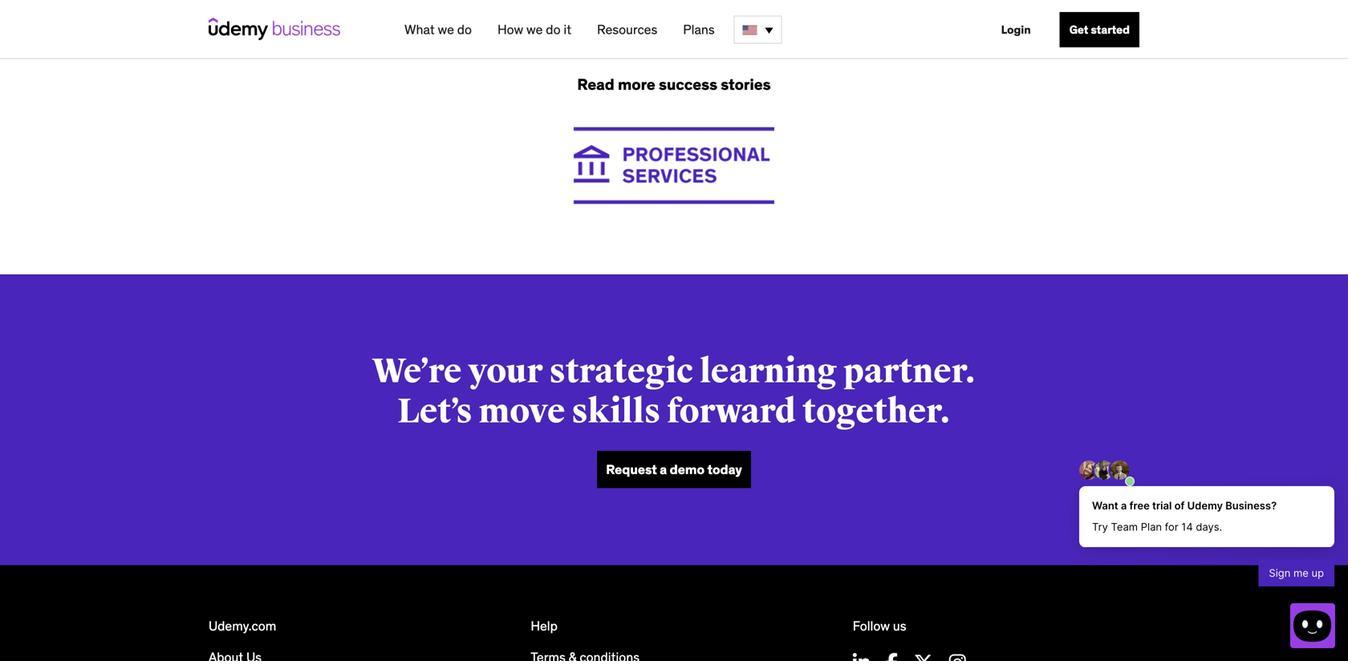 Task type: describe. For each thing, give the bounding box(es) containing it.
request a demo today
[[606, 462, 743, 478]]

stories
[[721, 75, 771, 94]]

udemy.com
[[209, 618, 276, 635]]

footer element
[[209, 566, 1140, 662]]

udemy business image
[[209, 18, 340, 40]]

your
[[468, 351, 543, 393]]

skills
[[572, 391, 661, 433]]

forward
[[668, 391, 797, 433]]

follow
[[853, 618, 890, 635]]

learning
[[700, 351, 838, 393]]

how we do it
[[498, 21, 572, 38]]

resources
[[597, 21, 658, 38]]

strategic
[[550, 351, 694, 393]]

demo
[[670, 462, 705, 478]]

we for what
[[438, 21, 454, 38]]

together.
[[803, 391, 951, 433]]

get
[[1070, 22, 1089, 37]]

x twitter image
[[914, 654, 934, 662]]

help
[[531, 618, 558, 635]]

we for how
[[527, 21, 543, 38]]

do for what we do
[[457, 21, 472, 38]]

today
[[708, 462, 743, 478]]

resources button
[[591, 15, 664, 44]]

how
[[498, 21, 524, 38]]

help link
[[531, 618, 558, 635]]

get started link
[[1060, 12, 1140, 47]]

what we do
[[405, 21, 472, 38]]

get started
[[1070, 22, 1131, 37]]

let's
[[398, 391, 473, 433]]



Task type: vqa. For each thing, say whether or not it's contained in the screenshot.
we related to What
yes



Task type: locate. For each thing, give the bounding box(es) containing it.
follow us
[[853, 618, 907, 635]]

what
[[405, 21, 435, 38]]

0 horizontal spatial do
[[457, 21, 472, 38]]

success
[[659, 75, 718, 94]]

1 do from the left
[[457, 21, 472, 38]]

do right what
[[457, 21, 472, 38]]

we right how
[[527, 21, 543, 38]]

do
[[457, 21, 472, 38], [546, 21, 561, 38]]

us
[[894, 618, 907, 635]]

request a demo today button
[[598, 451, 751, 489]]

udemy.com link
[[209, 618, 276, 635]]

a
[[660, 462, 667, 478]]

login button
[[992, 12, 1041, 47]]

we inside 'popup button'
[[438, 21, 454, 38]]

0 horizontal spatial we
[[438, 21, 454, 38]]

we're your strategic learning partner. let's move skills forward together.
[[373, 351, 976, 433]]

read
[[578, 75, 615, 94]]

do left it
[[546, 21, 561, 38]]

we're
[[373, 351, 462, 393]]

we inside "dropdown button"
[[527, 21, 543, 38]]

1 we from the left
[[438, 21, 454, 38]]

1 horizontal spatial we
[[527, 21, 543, 38]]

request
[[606, 462, 657, 478]]

plans button
[[677, 15, 722, 44]]

linkedin in image
[[853, 654, 870, 662]]

2 we from the left
[[527, 21, 543, 38]]

1 horizontal spatial do
[[546, 21, 561, 38]]

started
[[1092, 22, 1131, 37]]

we right what
[[438, 21, 454, 38]]

menu navigation
[[392, 0, 1140, 59]]

move
[[479, 391, 566, 433]]

do for how we do it
[[546, 21, 561, 38]]

facebook f image
[[886, 654, 898, 662]]

plans
[[684, 21, 715, 38]]

it
[[564, 21, 572, 38]]

read more success stories
[[578, 75, 771, 94]]

more
[[618, 75, 656, 94]]

what we do button
[[398, 15, 479, 44]]

request a demo today link
[[598, 451, 751, 489]]

we
[[438, 21, 454, 38], [527, 21, 543, 38]]

2 do from the left
[[546, 21, 561, 38]]

login
[[1002, 22, 1032, 37]]

partner.
[[844, 351, 976, 393]]

how we do it button
[[491, 15, 578, 44]]

do inside "dropdown button"
[[546, 21, 561, 38]]

instagram image
[[950, 654, 967, 662]]

do inside 'popup button'
[[457, 21, 472, 38]]



